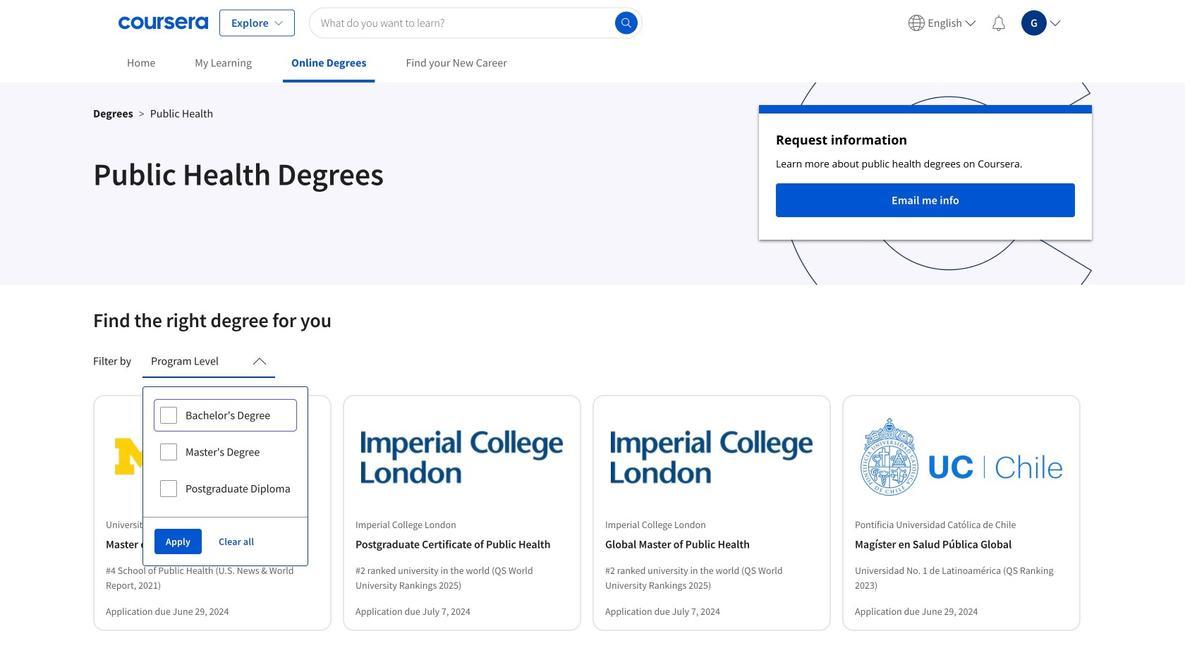 Task type: describe. For each thing, give the bounding box(es) containing it.
coursera image
[[119, 12, 208, 34]]

options list list box
[[143, 388, 308, 517]]

2 imperial college london logo image from the left
[[611, 414, 813, 501]]

pontificia universidad católica de chile logo image
[[861, 414, 1063, 501]]



Task type: locate. For each thing, give the bounding box(es) containing it.
menu
[[903, 0, 1067, 46]]

None search field
[[309, 7, 643, 38]]

menu item
[[903, 6, 983, 40]]

0 horizontal spatial imperial college london logo image
[[361, 414, 563, 501]]

status
[[760, 105, 1093, 240]]

imperial college london logo image
[[361, 414, 563, 501], [611, 414, 813, 501]]

actions toolbar
[[143, 517, 308, 566]]

1 horizontal spatial imperial college london logo image
[[611, 414, 813, 501]]

What do you want to learn? text field
[[309, 7, 643, 38]]

university of michigan logo image
[[112, 414, 313, 501]]

1 imperial college london logo image from the left
[[361, 414, 563, 501]]



Task type: vqa. For each thing, say whether or not it's contained in the screenshot.
the Notes link
no



